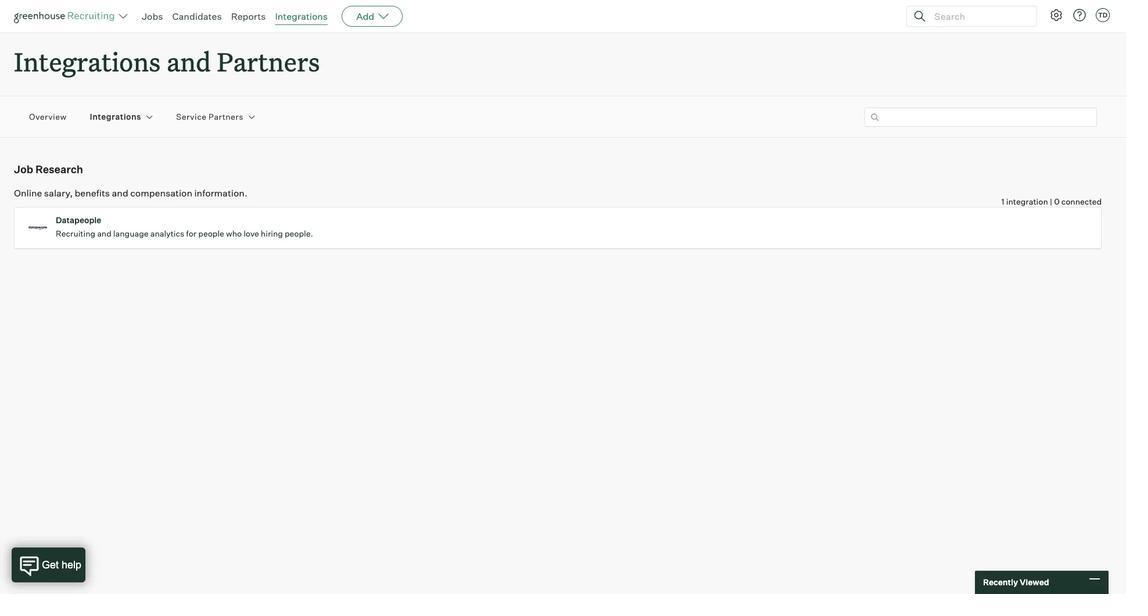 Task type: describe. For each thing, give the bounding box(es) containing it.
td button
[[1094, 6, 1113, 24]]

1 horizontal spatial integrations link
[[275, 10, 328, 22]]

research
[[35, 163, 83, 176]]

overview
[[29, 112, 67, 122]]

greenhouse recruiting image
[[14, 9, 119, 23]]

0
[[1054, 197, 1060, 206]]

integrations for integrations and partners
[[14, 44, 161, 78]]

salary,
[[44, 187, 73, 199]]

people
[[198, 229, 224, 238]]

integrations for the right integrations link
[[275, 10, 328, 22]]

recently viewed
[[983, 577, 1050, 587]]

online salary, benefits and compensation information.
[[14, 187, 248, 199]]

connected
[[1062, 197, 1102, 206]]

language
[[113, 229, 149, 238]]

integrations and partners
[[14, 44, 320, 78]]

viewed
[[1020, 577, 1050, 587]]

configure image
[[1050, 8, 1064, 22]]

recently
[[983, 577, 1018, 587]]

jobs
[[142, 10, 163, 22]]

recruiting
[[56, 229, 95, 238]]

and inside the datapeople recruiting and language analytics for people who love hiring people.
[[97, 229, 112, 238]]

1
[[1002, 197, 1005, 206]]

candidates
[[172, 10, 222, 22]]

add
[[356, 10, 374, 22]]

analytics
[[150, 229, 184, 238]]

service
[[176, 112, 207, 122]]

Search text field
[[932, 8, 1026, 25]]

add button
[[342, 6, 403, 27]]



Task type: locate. For each thing, give the bounding box(es) containing it.
and left language
[[97, 229, 112, 238]]

integration
[[1007, 197, 1048, 206]]

and
[[167, 44, 211, 78], [112, 187, 128, 199], [97, 229, 112, 238]]

people.
[[285, 229, 313, 238]]

reports
[[231, 10, 266, 22]]

None text field
[[865, 107, 1097, 127]]

datapeople recruiting and language analytics for people who love hiring people.
[[56, 215, 313, 238]]

online
[[14, 187, 42, 199]]

candidates link
[[172, 10, 222, 22]]

job research
[[14, 163, 83, 176]]

integrations
[[275, 10, 328, 22], [14, 44, 161, 78], [90, 112, 141, 122]]

information.
[[194, 187, 248, 199]]

reports link
[[231, 10, 266, 22]]

and right benefits
[[112, 187, 128, 199]]

1 vertical spatial integrations
[[14, 44, 161, 78]]

1 vertical spatial integrations link
[[90, 111, 141, 123]]

0 vertical spatial integrations link
[[275, 10, 328, 22]]

1 vertical spatial and
[[112, 187, 128, 199]]

integrations for bottom integrations link
[[90, 112, 141, 122]]

2 horizontal spatial and
[[167, 44, 211, 78]]

integrations link
[[275, 10, 328, 22], [90, 111, 141, 123]]

who
[[226, 229, 242, 238]]

jobs link
[[142, 10, 163, 22]]

0 horizontal spatial and
[[97, 229, 112, 238]]

service partners
[[176, 112, 243, 122]]

job
[[14, 163, 33, 176]]

1 integration | 0 connected
[[1002, 197, 1102, 206]]

partners right service
[[209, 112, 243, 122]]

0 vertical spatial and
[[167, 44, 211, 78]]

0 vertical spatial partners
[[217, 44, 320, 78]]

service partners link
[[176, 111, 243, 123]]

td
[[1099, 11, 1108, 19]]

partners
[[217, 44, 320, 78], [209, 112, 243, 122]]

hiring
[[261, 229, 283, 238]]

and down candidates
[[167, 44, 211, 78]]

datapeople
[[56, 215, 101, 225]]

1 horizontal spatial and
[[112, 187, 128, 199]]

overview link
[[29, 111, 67, 123]]

partners down reports
[[217, 44, 320, 78]]

2 vertical spatial and
[[97, 229, 112, 238]]

|
[[1050, 197, 1053, 206]]

0 vertical spatial integrations
[[275, 10, 328, 22]]

td button
[[1096, 8, 1110, 22]]

benefits
[[75, 187, 110, 199]]

1 vertical spatial partners
[[209, 112, 243, 122]]

for
[[186, 229, 197, 238]]

0 horizontal spatial integrations link
[[90, 111, 141, 123]]

love
[[244, 229, 259, 238]]

compensation
[[130, 187, 192, 199]]

2 vertical spatial integrations
[[90, 112, 141, 122]]



Task type: vqa. For each thing, say whether or not it's contained in the screenshot.
bottom "1"
no



